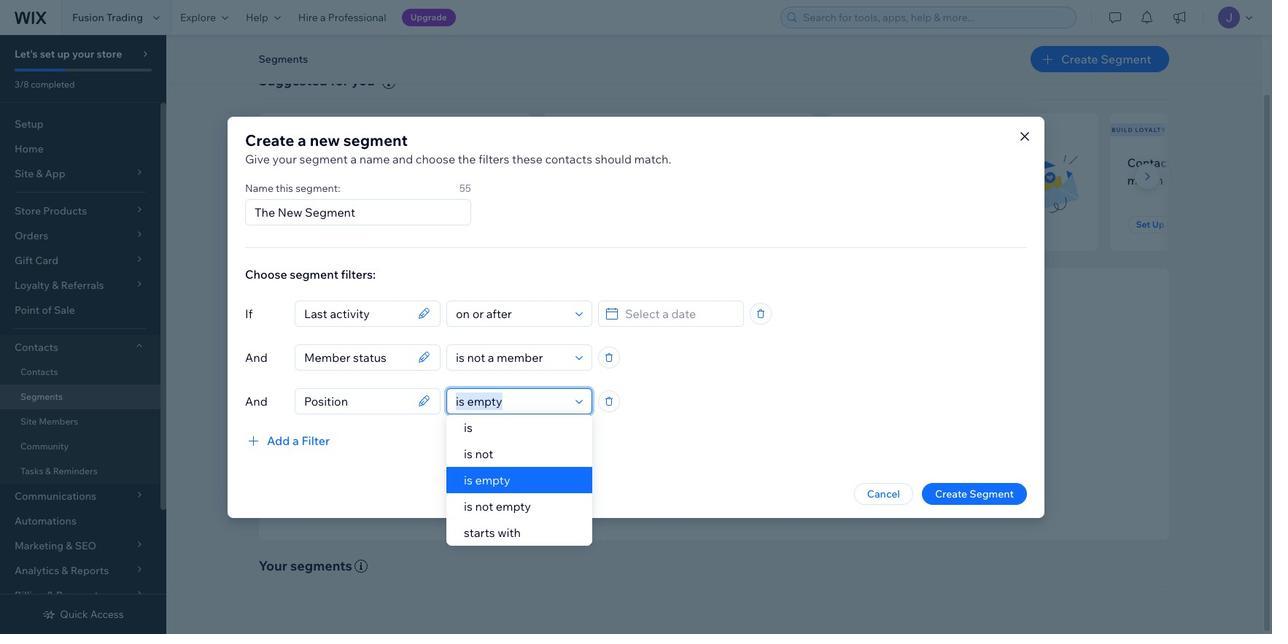 Task type: vqa. For each thing, say whether or not it's contained in the screenshot.
the rightmost 'WHO'
yes



Task type: describe. For each thing, give the bounding box(es) containing it.
help
[[246, 11, 268, 24]]

create inside reach the right target audience create specific groups of contacts that update automatically send personalized email campaigns to drive sales and build trust get to know your high-value customers, potential leads and more
[[569, 413, 601, 426]]

these
[[512, 151, 543, 166]]

cancel
[[868, 487, 901, 500]]

contacts with a birthday th
[[1128, 155, 1273, 187]]

2 set up segment from the left
[[1137, 219, 1205, 230]]

members
[[39, 416, 78, 427]]

audience
[[755, 391, 812, 408]]

new for new contacts who recently subscribed to your mailing list
[[276, 155, 301, 170]]

2 vertical spatial and
[[832, 452, 850, 465]]

a inside button
[[293, 433, 299, 448]]

drive
[[754, 433, 778, 446]]

and inside create a new segment give your segment a name and choose the filters these contacts should match.
[[393, 151, 413, 166]]

purchase
[[646, 173, 696, 187]]

hire a professional
[[298, 11, 387, 24]]

contacts inside new contacts who recently subscribed to your mailing list
[[304, 155, 351, 170]]

new for new subscribers
[[261, 126, 277, 133]]

not for is not empty
[[475, 499, 494, 514]]

2 set up segment button from the left
[[1128, 216, 1214, 234]]

segments for segments button
[[259, 53, 308, 66]]

add a filter button
[[245, 432, 330, 449]]

set
[[40, 47, 55, 61]]

1 vertical spatial to
[[742, 433, 752, 446]]

potential
[[560, 155, 609, 170]]

tasks & reminders
[[20, 466, 98, 477]]

contacts for contacts link
[[20, 366, 58, 377]]

segment:
[[296, 181, 340, 194]]

list box containing is
[[447, 415, 593, 546]]

Select an option field
[[452, 345, 571, 370]]

0 vertical spatial segment
[[344, 130, 408, 149]]

a inside contacts with a birthday th
[[1207, 155, 1213, 170]]

community
[[20, 441, 69, 452]]

personalized
[[596, 433, 657, 446]]

your
[[259, 557, 288, 574]]

mailing
[[382, 173, 422, 187]]

point of sale
[[15, 304, 75, 317]]

specific
[[603, 413, 640, 426]]

2 vertical spatial segment
[[290, 267, 339, 281]]

update
[[756, 413, 789, 426]]

site
[[20, 416, 37, 427]]

your inside new contacts who recently subscribed to your mailing list
[[354, 173, 379, 187]]

new subscribers
[[261, 126, 328, 133]]

2 set from the left
[[1137, 219, 1151, 230]]

is for is
[[464, 420, 473, 435]]

automations link
[[0, 509, 161, 534]]

haven't
[[560, 173, 600, 187]]

create a new segment give your segment a name and choose the filters these contacts should match.
[[245, 130, 672, 166]]

not for is not
[[475, 447, 494, 461]]

recently
[[380, 155, 425, 170]]

subscribed
[[276, 173, 338, 187]]

new contacts who recently subscribed to your mailing list
[[276, 155, 441, 187]]

quick access
[[60, 608, 124, 621]]

1 vertical spatial and
[[807, 433, 825, 446]]

add
[[267, 433, 290, 448]]

add a filter
[[267, 433, 330, 448]]

with for starts
[[498, 525, 521, 540]]

quick access button
[[43, 608, 124, 621]]

access
[[90, 608, 124, 621]]

starts with
[[464, 525, 521, 540]]

name
[[245, 181, 274, 194]]

filters:
[[341, 267, 376, 281]]

your inside reach the right target audience create specific groups of contacts that update automatically send personalized email campaigns to drive sales and build trust get to know your high-value customers, potential leads and more
[[629, 452, 650, 465]]

filters
[[479, 151, 510, 166]]

0 vertical spatial create segment
[[1062, 52, 1152, 66]]

create segment button for cancel
[[922, 483, 1028, 505]]

home
[[15, 142, 44, 155]]

your inside create a new segment give your segment a name and choose the filters these contacts should match.
[[273, 151, 297, 166]]

subscribers
[[279, 126, 328, 133]]

you
[[352, 72, 375, 89]]

a inside potential customers who haven't made a purchase yet
[[636, 173, 643, 187]]

this
[[276, 181, 293, 194]]

reach
[[617, 391, 655, 408]]

is for is empty
[[464, 473, 473, 488]]

sale
[[54, 304, 75, 317]]

the inside create a new segment give your segment a name and choose the filters these contacts should match.
[[458, 151, 476, 166]]

0 horizontal spatial create segment
[[936, 487, 1014, 500]]

hire a professional link
[[290, 0, 395, 35]]

who for your
[[354, 155, 377, 170]]

let's
[[15, 47, 38, 61]]

store
[[97, 47, 122, 61]]

name
[[360, 151, 390, 166]]

campaigns
[[688, 433, 740, 446]]

setup link
[[0, 112, 161, 136]]

a right the hire
[[320, 11, 326, 24]]

more
[[852, 452, 877, 465]]

reach the right target audience create specific groups of contacts that update automatically send personalized email campaigns to drive sales and build trust get to know your high-value customers, potential leads and more
[[569, 391, 877, 465]]

1 set from the left
[[285, 219, 299, 230]]

loyalty
[[1136, 126, 1167, 133]]

is not
[[464, 447, 494, 461]]

55
[[460, 181, 471, 194]]

contacts inside create a new segment give your segment a name and choose the filters these contacts should match.
[[546, 151, 593, 166]]

hire
[[298, 11, 318, 24]]

is empty
[[464, 473, 511, 488]]

a left name
[[351, 151, 357, 166]]

&
[[45, 466, 51, 477]]

is not empty
[[464, 499, 531, 514]]

fusion
[[72, 11, 104, 24]]

get
[[569, 452, 587, 465]]

point of sale link
[[0, 298, 161, 323]]

birthday
[[1216, 155, 1262, 170]]

build
[[1112, 126, 1134, 133]]

quick
[[60, 608, 88, 621]]

upgrade button
[[402, 9, 456, 26]]

contacts inside reach the right target audience create specific groups of contacts that update automatically send personalized email campaigns to drive sales and build trust get to know your high-value customers, potential leads and more
[[690, 413, 732, 426]]

cancel button
[[854, 483, 914, 505]]

email
[[660, 433, 685, 446]]

segments for segments link
[[20, 391, 63, 402]]



Task type: locate. For each thing, give the bounding box(es) containing it.
choose segment filters:
[[245, 267, 376, 281]]

1 up from the left
[[301, 219, 313, 230]]

a right add
[[293, 433, 299, 448]]

segments
[[259, 53, 308, 66], [20, 391, 63, 402]]

not down 'is empty' on the bottom of page
[[475, 499, 494, 514]]

build loyalty
[[1112, 126, 1167, 133]]

up down the segment:
[[301, 219, 313, 230]]

list
[[256, 113, 1273, 251]]

contacts down the new
[[304, 155, 351, 170]]

2 and from the top
[[245, 394, 268, 408]]

0 horizontal spatial of
[[42, 304, 52, 317]]

0 horizontal spatial up
[[301, 219, 313, 230]]

0 vertical spatial of
[[42, 304, 52, 317]]

new
[[310, 130, 340, 149]]

a down customers on the top of page
[[636, 173, 643, 187]]

and down build
[[832, 452, 850, 465]]

0 vertical spatial new
[[261, 126, 277, 133]]

0 vertical spatial to
[[340, 173, 352, 187]]

should
[[595, 151, 632, 166]]

segment left filters:
[[290, 267, 339, 281]]

up down contacts with a birthday th
[[1153, 219, 1165, 230]]

0 vertical spatial not
[[475, 447, 494, 461]]

1 not from the top
[[475, 447, 494, 461]]

0 horizontal spatial and
[[393, 151, 413, 166]]

your inside the sidebar element
[[72, 47, 94, 61]]

segment down the new
[[300, 151, 348, 166]]

and up 'mailing' on the top
[[393, 151, 413, 166]]

home link
[[0, 136, 161, 161]]

leads
[[804, 452, 829, 465]]

contacts down 'contacts' popup button
[[20, 366, 58, 377]]

new up give
[[261, 126, 277, 133]]

who for purchase
[[672, 155, 696, 170]]

1 horizontal spatial who
[[672, 155, 696, 170]]

0 vertical spatial and
[[393, 151, 413, 166]]

professional
[[328, 11, 387, 24]]

segments link
[[0, 385, 161, 409]]

contacts up campaigns at the right of page
[[690, 413, 732, 426]]

1 vertical spatial with
[[498, 525, 521, 540]]

with
[[1181, 155, 1204, 170], [498, 525, 521, 540]]

contacts down the point of sale
[[15, 341, 58, 354]]

2 vertical spatial contacts
[[20, 366, 58, 377]]

sidebar element
[[0, 35, 166, 634]]

create segment
[[1062, 52, 1152, 66], [936, 487, 1014, 500]]

0 horizontal spatial the
[[458, 151, 476, 166]]

1 vertical spatial not
[[475, 499, 494, 514]]

choose
[[245, 267, 287, 281]]

let's set up your store
[[15, 47, 122, 61]]

your down name
[[354, 173, 379, 187]]

4 is from the top
[[464, 499, 473, 514]]

contacts inside contacts with a birthday th
[[1128, 155, 1178, 170]]

1 vertical spatial and
[[245, 394, 268, 408]]

reminders
[[53, 466, 98, 477]]

0 vertical spatial and
[[245, 350, 268, 365]]

1 horizontal spatial create segment
[[1062, 52, 1152, 66]]

list box
[[447, 415, 593, 546]]

1 horizontal spatial set
[[1137, 219, 1151, 230]]

of left sale
[[42, 304, 52, 317]]

set up segment button down the segment:
[[276, 216, 362, 234]]

1 and from the top
[[245, 350, 268, 365]]

0 horizontal spatial set up segment button
[[276, 216, 362, 234]]

None field
[[300, 301, 414, 326], [300, 345, 414, 370], [300, 389, 414, 413], [300, 301, 414, 326], [300, 345, 414, 370], [300, 389, 414, 413]]

contacts
[[1128, 155, 1178, 170], [15, 341, 58, 354], [20, 366, 58, 377]]

to up 'name this segment:' field
[[340, 173, 352, 187]]

made
[[603, 173, 634, 187]]

right
[[681, 391, 711, 408]]

is for is not empty
[[464, 499, 473, 514]]

is down is not
[[464, 473, 473, 488]]

and
[[245, 350, 268, 365], [245, 394, 268, 408]]

trust
[[853, 433, 876, 446]]

1 horizontal spatial set up segment button
[[1128, 216, 1214, 234]]

your right give
[[273, 151, 297, 166]]

0 vertical spatial contacts
[[1128, 155, 1178, 170]]

Name this segment: field
[[250, 200, 466, 224]]

0 vertical spatial choose a condition field
[[452, 301, 571, 326]]

with for contacts
[[1181, 155, 1204, 170]]

your down personalized
[[629, 452, 650, 465]]

for
[[331, 72, 349, 89]]

starts
[[464, 525, 495, 540]]

3 is from the top
[[464, 473, 473, 488]]

0 horizontal spatial segments
[[20, 391, 63, 402]]

new
[[261, 126, 277, 133], [276, 155, 301, 170]]

1 who from the left
[[354, 155, 377, 170]]

segments inside segments link
[[20, 391, 63, 402]]

not up 'is empty' on the bottom of page
[[475, 447, 494, 461]]

0 vertical spatial segments
[[259, 53, 308, 66]]

that
[[734, 413, 753, 426]]

1 vertical spatial empty
[[496, 499, 531, 514]]

0 horizontal spatial contacts
[[304, 155, 351, 170]]

list
[[425, 173, 441, 187]]

is for is not
[[464, 447, 473, 461]]

2 horizontal spatial contacts
[[690, 413, 732, 426]]

the left the filters on the left top of the page
[[458, 151, 476, 166]]

help button
[[237, 0, 290, 35]]

segments up suggested
[[259, 53, 308, 66]]

and up leads
[[807, 433, 825, 446]]

give
[[245, 151, 270, 166]]

to left drive
[[742, 433, 752, 446]]

who up purchase
[[672, 155, 696, 170]]

2 horizontal spatial to
[[742, 433, 752, 446]]

contacts up haven't
[[546, 151, 593, 166]]

set up segment button
[[276, 216, 362, 234], [1128, 216, 1214, 234]]

your segments
[[259, 557, 352, 574]]

list containing new contacts who recently subscribed to your mailing list
[[256, 113, 1273, 251]]

1 horizontal spatial to
[[589, 452, 599, 465]]

the inside reach the right target audience create specific groups of contacts that update automatically send personalized email campaigns to drive sales and build trust get to know your high-value customers, potential leads and more
[[658, 391, 678, 408]]

0 vertical spatial the
[[458, 151, 476, 166]]

set up segment
[[285, 219, 354, 230], [1137, 219, 1205, 230]]

0 horizontal spatial set up segment
[[285, 219, 354, 230]]

segments up the site members
[[20, 391, 63, 402]]

choose a condition field for and
[[452, 389, 571, 413]]

name this segment:
[[245, 181, 340, 194]]

suggested
[[259, 72, 328, 89]]

Select a date field
[[621, 301, 739, 326]]

is up starts
[[464, 499, 473, 514]]

1 horizontal spatial segments
[[259, 53, 308, 66]]

contacts button
[[0, 335, 161, 360]]

is up is not
[[464, 420, 473, 435]]

1 horizontal spatial of
[[679, 413, 688, 426]]

create segment button for segments
[[1031, 46, 1170, 72]]

the
[[458, 151, 476, 166], [658, 391, 678, 408]]

site members link
[[0, 409, 161, 434]]

of up email at bottom
[[679, 413, 688, 426]]

set up segment down the segment:
[[285, 219, 354, 230]]

1 vertical spatial the
[[658, 391, 678, 408]]

community link
[[0, 434, 161, 459]]

empty up is not empty
[[475, 473, 511, 488]]

1 set up segment from the left
[[285, 219, 354, 230]]

empty
[[475, 473, 511, 488], [496, 499, 531, 514]]

match.
[[635, 151, 672, 166]]

not
[[475, 447, 494, 461], [475, 499, 494, 514]]

groups
[[643, 413, 676, 426]]

segments
[[291, 557, 352, 574]]

segments inside segments button
[[259, 53, 308, 66]]

yet
[[699, 173, 716, 187]]

a
[[320, 11, 326, 24], [298, 130, 306, 149], [351, 151, 357, 166], [1207, 155, 1213, 170], [636, 173, 643, 187], [293, 433, 299, 448]]

1 vertical spatial new
[[276, 155, 301, 170]]

contacts link
[[0, 360, 161, 385]]

0 vertical spatial with
[[1181, 155, 1204, 170]]

with inside contacts with a birthday th
[[1181, 155, 1204, 170]]

1 vertical spatial choose a condition field
[[452, 389, 571, 413]]

0 horizontal spatial to
[[340, 173, 352, 187]]

potential
[[759, 452, 802, 465]]

and up add
[[245, 394, 268, 408]]

contacts inside popup button
[[15, 341, 58, 354]]

a left birthday
[[1207, 155, 1213, 170]]

fusion trading
[[72, 11, 143, 24]]

0 horizontal spatial set
[[285, 219, 299, 230]]

0 horizontal spatial who
[[354, 155, 377, 170]]

2 horizontal spatial and
[[832, 452, 850, 465]]

choose
[[416, 151, 456, 166]]

1 vertical spatial create segment
[[936, 487, 1014, 500]]

th
[[1265, 155, 1273, 170]]

1 horizontal spatial with
[[1181, 155, 1204, 170]]

to
[[340, 173, 352, 187], [742, 433, 752, 446], [589, 452, 599, 465]]

with down is not empty
[[498, 525, 521, 540]]

and down if on the left of page
[[245, 350, 268, 365]]

up for 2nd set up segment button from the left
[[1153, 219, 1165, 230]]

2 up from the left
[[1153, 219, 1165, 230]]

of inside reach the right target audience create specific groups of contacts that update automatically send personalized email campaigns to drive sales and build trust get to know your high-value customers, potential leads and more
[[679, 413, 688, 426]]

2 choose a condition field from the top
[[452, 389, 571, 413]]

1 horizontal spatial contacts
[[546, 151, 593, 166]]

1 vertical spatial segments
[[20, 391, 63, 402]]

if
[[245, 306, 253, 321]]

1 set up segment button from the left
[[276, 216, 362, 234]]

is up 'is empty' on the bottom of page
[[464, 447, 473, 461]]

completed
[[31, 79, 75, 90]]

Search for tools, apps, help & more... field
[[799, 7, 1072, 28]]

with left birthday
[[1181, 155, 1204, 170]]

is empty option
[[447, 467, 593, 493]]

3/8
[[15, 79, 29, 90]]

empty inside option
[[475, 473, 511, 488]]

new inside new contacts who recently subscribed to your mailing list
[[276, 155, 301, 170]]

1 horizontal spatial the
[[658, 391, 678, 408]]

0 horizontal spatial with
[[498, 525, 521, 540]]

0 vertical spatial empty
[[475, 473, 511, 488]]

2 who from the left
[[672, 155, 696, 170]]

1 vertical spatial create segment button
[[922, 483, 1028, 505]]

1 horizontal spatial create segment button
[[1031, 46, 1170, 72]]

who inside potential customers who haven't made a purchase yet
[[672, 155, 696, 170]]

0 horizontal spatial create segment button
[[922, 483, 1028, 505]]

1 is from the top
[[464, 420, 473, 435]]

to right get
[[589, 452, 599, 465]]

send
[[569, 433, 594, 446]]

who inside new contacts who recently subscribed to your mailing list
[[354, 155, 377, 170]]

1 vertical spatial contacts
[[15, 341, 58, 354]]

create
[[1062, 52, 1099, 66], [245, 130, 294, 149], [569, 413, 601, 426], [936, 487, 968, 500]]

is inside the is empty option
[[464, 473, 473, 488]]

choose a condition field up select an option field
[[452, 301, 571, 326]]

contacts
[[546, 151, 593, 166], [304, 155, 351, 170], [690, 413, 732, 426]]

tasks
[[20, 466, 43, 477]]

0 vertical spatial create segment button
[[1031, 46, 1170, 72]]

1 horizontal spatial set up segment
[[1137, 219, 1205, 230]]

who left recently
[[354, 155, 377, 170]]

with inside list box
[[498, 525, 521, 540]]

set up segment down contacts with a birthday th
[[1137, 219, 1205, 230]]

setup
[[15, 118, 44, 131]]

the up groups
[[658, 391, 678, 408]]

2 vertical spatial to
[[589, 452, 599, 465]]

empty down the is empty option
[[496, 499, 531, 514]]

create inside create a new segment give your segment a name and choose the filters these contacts should match.
[[245, 130, 294, 149]]

2 not from the top
[[475, 499, 494, 514]]

build
[[827, 433, 851, 446]]

of inside the sidebar element
[[42, 304, 52, 317]]

and
[[393, 151, 413, 166], [807, 433, 825, 446], [832, 452, 850, 465]]

contacts down loyalty
[[1128, 155, 1178, 170]]

your right up at the top of page
[[72, 47, 94, 61]]

upgrade
[[411, 12, 447, 23]]

trading
[[107, 11, 143, 24]]

1 choose a condition field from the top
[[452, 301, 571, 326]]

a left the new
[[298, 130, 306, 149]]

1 horizontal spatial up
[[1153, 219, 1165, 230]]

2 is from the top
[[464, 447, 473, 461]]

contacts for 'contacts' popup button
[[15, 341, 58, 354]]

1 horizontal spatial and
[[807, 433, 825, 446]]

filter
[[302, 433, 330, 448]]

choose a condition field down select an option field
[[452, 389, 571, 413]]

segment up name
[[344, 130, 408, 149]]

value
[[677, 452, 702, 465]]

up
[[57, 47, 70, 61]]

to inside new contacts who recently subscribed to your mailing list
[[340, 173, 352, 187]]

set up segment button down contacts with a birthday th
[[1128, 216, 1214, 234]]

up for first set up segment button
[[301, 219, 313, 230]]

new up subscribed
[[276, 155, 301, 170]]

Choose a condition field
[[452, 301, 571, 326], [452, 389, 571, 413]]

explore
[[180, 11, 216, 24]]

create segment button
[[1031, 46, 1170, 72], [922, 483, 1028, 505]]

1 vertical spatial segment
[[300, 151, 348, 166]]

1 vertical spatial of
[[679, 413, 688, 426]]

choose a condition field for if
[[452, 301, 571, 326]]



